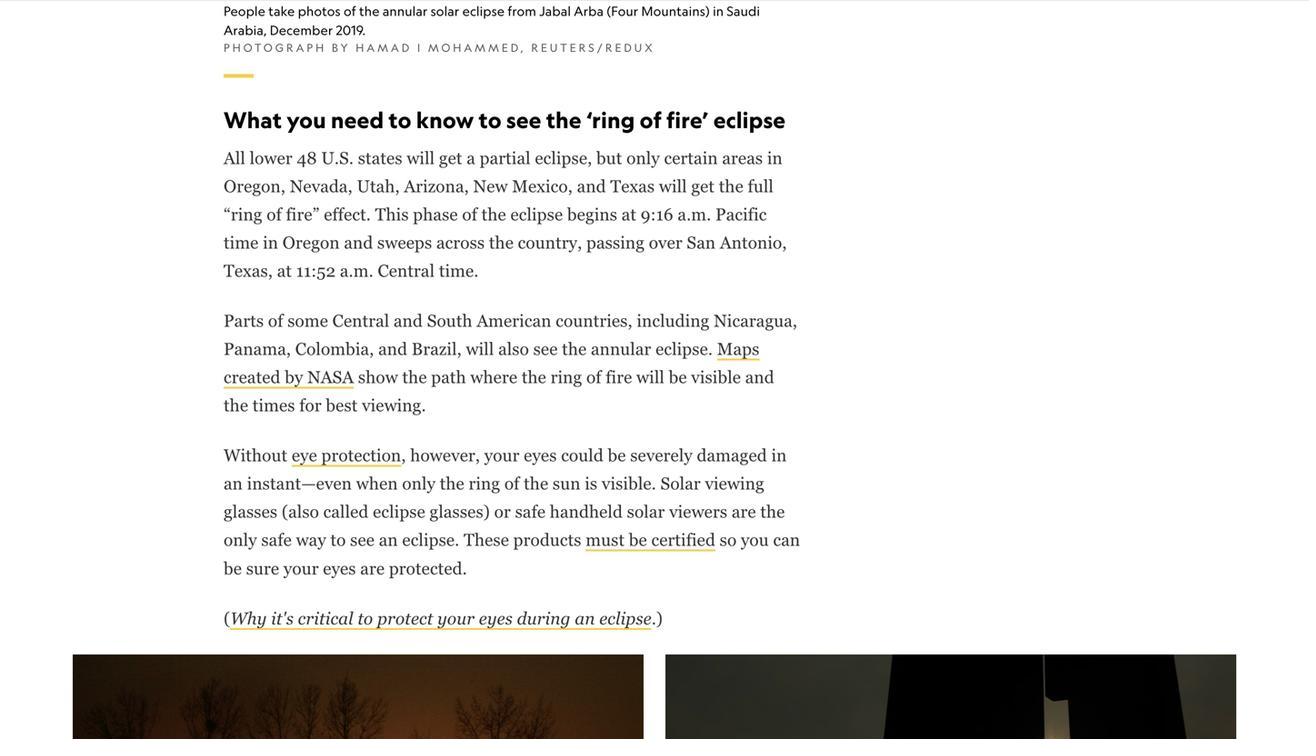 Task type: vqa. For each thing, say whether or not it's contained in the screenshot.
People Take Photos Of The Annular Solar Eclipse From Jabal Arba (Four Mountains) In Saudi Arabia, December 2019. Photograph By Hamad I Mohammed, Reuters/Redux
yes



Task type: locate. For each thing, give the bounding box(es) containing it.
safe right or
[[515, 502, 546, 522]]

colombia,
[[295, 339, 374, 359]]

0 horizontal spatial eclipse.
[[402, 530, 460, 550]]

0 horizontal spatial at
[[277, 261, 292, 281]]

you right so
[[741, 530, 769, 550]]

central
[[378, 261, 435, 281], [333, 311, 390, 331]]

your right "protect"
[[438, 609, 475, 628]]

at left 11:52
[[277, 261, 292, 281]]

eclipse down mexico, at the left of the page
[[511, 205, 563, 224]]

sun
[[553, 474, 581, 494]]

the right across
[[489, 233, 514, 253]]

of right parts
[[268, 311, 283, 331]]

all lower 48 u.s. states will get a partial eclipse, but only certain areas in oregon, nevada, utah, arizona, new mexico, and texas will get the full "ring of fire" effect. this phase of the eclipse begins at 9:16 a.m. pacific time in oregon and sweeps across the country, passing over san antonio, texas, at 11:52 a.m. central time.
[[224, 148, 787, 281]]

states
[[358, 148, 403, 168]]

of up or
[[505, 474, 520, 494]]

visible
[[691, 368, 741, 387]]

eclipse
[[463, 3, 505, 19], [714, 106, 786, 134], [511, 205, 563, 224], [373, 502, 425, 522], [599, 609, 652, 628]]

in up full
[[767, 148, 783, 168]]

the down also
[[522, 368, 546, 387]]

1 vertical spatial annular
[[591, 339, 651, 359]]

1 horizontal spatial annular
[[591, 339, 651, 359]]

get
[[439, 148, 462, 168], [691, 177, 715, 196]]

nasa
[[307, 368, 354, 387]]

of inside people take photos of the annular solar eclipse from jabal arba (four mountains) in saudi arabia, december 2019. photograph by hamad i mohammed, reuters/redux
[[344, 3, 356, 19]]

2 vertical spatial eyes
[[479, 609, 513, 628]]

the
[[359, 3, 380, 19], [546, 106, 582, 134], [719, 177, 744, 196], [482, 205, 506, 224], [489, 233, 514, 253], [562, 339, 587, 359], [402, 368, 427, 387], [522, 368, 546, 387], [224, 396, 248, 415], [440, 474, 465, 494], [524, 474, 549, 494], [761, 502, 785, 522]]

protect
[[377, 609, 433, 628]]

get down certain
[[691, 177, 715, 196]]

must be certified link
[[586, 530, 716, 552]]

times
[[253, 396, 295, 415]]

1 vertical spatial eyes
[[323, 559, 356, 578]]

eclipse up areas
[[714, 106, 786, 134]]

photograph
[[224, 41, 327, 54]]

the inside people take photos of the annular solar eclipse from jabal arba (four mountains) in saudi arabia, december 2019. photograph by hamad i mohammed, reuters/redux
[[359, 3, 380, 19]]

will inside the show the path where the ring of fire will be visible and the times for best viewing.
[[637, 368, 665, 387]]

0 horizontal spatial only
[[224, 530, 257, 550]]

so you can be sure your eyes are protected.
[[224, 530, 800, 578]]

an up glasses
[[224, 474, 243, 494]]

1 horizontal spatial a.m.
[[678, 205, 711, 224]]

eyes down way
[[323, 559, 356, 578]]

can
[[773, 530, 800, 550]]

eclipse down must
[[599, 609, 652, 628]]

are down viewing
[[732, 502, 756, 522]]

see
[[506, 106, 542, 134], [533, 339, 558, 359], [350, 530, 375, 550]]

the left the path
[[402, 368, 427, 387]]

2 horizontal spatial your
[[485, 446, 520, 465]]

by up for
[[285, 368, 303, 387]]

9:16
[[641, 205, 674, 224]]

by
[[332, 41, 351, 54], [285, 368, 303, 387]]

eclipse. up protected.
[[402, 530, 460, 550]]

eye protection link
[[292, 446, 401, 467]]

0 vertical spatial get
[[439, 148, 462, 168]]

people
[[224, 3, 266, 19]]

at left 9:16
[[622, 205, 637, 224]]

only up texas
[[627, 148, 660, 168]]

0 vertical spatial an
[[224, 474, 243, 494]]

0 vertical spatial annular
[[383, 3, 428, 19]]

central up colombia,
[[333, 311, 390, 331]]

instant—even
[[247, 474, 352, 494]]

the down countries,
[[562, 339, 587, 359]]

see inside parts of some central and south american countries, including nicaragua, panama, colombia, and brazil, will also see the annular eclipse.
[[533, 339, 558, 359]]

the left "sun"
[[524, 474, 549, 494]]

2 horizontal spatial only
[[627, 148, 660, 168]]

in right the damaged
[[772, 446, 787, 465]]

to
[[389, 106, 412, 134], [479, 106, 502, 134], [331, 530, 346, 550], [358, 609, 373, 628]]

1 vertical spatial get
[[691, 177, 715, 196]]

why it's critical to protect your eyes during an eclipse link
[[230, 609, 652, 630]]

see down called
[[350, 530, 375, 550]]

to inside , however, your eyes could be severely damaged in an instant—even when only the ring of the sun is visible. solar viewing glasses (also called eclipse glasses) or safe handheld solar viewers are the only safe way to see an eclipse. these products
[[331, 530, 346, 550]]

at
[[622, 205, 637, 224], [277, 261, 292, 281]]

see right also
[[533, 339, 558, 359]]

0 horizontal spatial an
[[224, 474, 243, 494]]

eclipse. down including
[[656, 339, 713, 359]]

sure
[[246, 559, 279, 578]]

and down maps
[[745, 368, 775, 387]]

0 horizontal spatial you
[[287, 106, 326, 134]]

you
[[287, 106, 326, 134], [741, 530, 769, 550]]

in inside , however, your eyes could be severely damaged in an instant—even when only the ring of the sun is visible. solar viewing glasses (also called eclipse glasses) or safe handheld solar viewers are the only safe way to see an eclipse. these products
[[772, 446, 787, 465]]

of up '2019.'
[[344, 3, 356, 19]]

your up or
[[485, 446, 520, 465]]

1 horizontal spatial your
[[438, 609, 475, 628]]

annular up i
[[383, 3, 428, 19]]

1 horizontal spatial safe
[[515, 502, 546, 522]]

1 horizontal spatial are
[[732, 502, 756, 522]]

to right need
[[389, 106, 412, 134]]

eclipse down the when
[[373, 502, 425, 522]]

safe up sure
[[261, 530, 292, 550]]

0 vertical spatial central
[[378, 261, 435, 281]]

eclipse inside , however, your eyes could be severely damaged in an instant—even when only the ring of the sun is visible. solar viewing glasses (also called eclipse glasses) or safe handheld solar viewers are the only safe way to see an eclipse. these products
[[373, 502, 425, 522]]

1 vertical spatial solar
[[627, 502, 665, 522]]

in
[[713, 3, 724, 19], [767, 148, 783, 168], [263, 233, 278, 253], [772, 446, 787, 465]]

0 vertical spatial your
[[485, 446, 520, 465]]

be left 'visible'
[[669, 368, 687, 387]]

in left saudi
[[713, 3, 724, 19]]

0 vertical spatial at
[[622, 205, 637, 224]]

mohammed,
[[428, 41, 526, 54]]

the down however,
[[440, 474, 465, 494]]

1 vertical spatial at
[[277, 261, 292, 281]]

oregon,
[[224, 177, 286, 196]]

will right fire
[[637, 368, 665, 387]]

0 horizontal spatial by
[[285, 368, 303, 387]]

1 horizontal spatial you
[[741, 530, 769, 550]]

0 vertical spatial ring
[[551, 368, 582, 387]]

to right way
[[331, 530, 346, 550]]

fire'
[[667, 106, 709, 134]]

an for , however, your eyes could be severely damaged in an instant—even when only the ring of the sun is visible. solar viewing glasses (also called eclipse glasses) or safe handheld solar viewers are the only safe way to see an eclipse. these products
[[224, 474, 243, 494]]

1 vertical spatial your
[[284, 559, 319, 578]]

1 vertical spatial eclipse.
[[402, 530, 460, 550]]

only
[[627, 148, 660, 168], [402, 474, 436, 494], [224, 530, 257, 550]]

0 vertical spatial are
[[732, 502, 756, 522]]

are inside , however, your eyes could be severely damaged in an instant—even when only the ring of the sun is visible. solar viewing glasses (also called eclipse glasses) or safe handheld solar viewers are the only safe way to see an eclipse. these products
[[732, 502, 756, 522]]

be right must
[[629, 530, 647, 550]]

full
[[748, 177, 774, 196]]

way
[[296, 530, 326, 550]]

1 vertical spatial by
[[285, 368, 303, 387]]

of left fire
[[586, 368, 602, 387]]

these
[[464, 530, 509, 550]]

the up '2019.'
[[359, 3, 380, 19]]

eclipse inside all lower 48 u.s. states will get a partial eclipse, but only certain areas in oregon, nevada, utah, arizona, new mexico, and texas will get the full "ring of fire" effect. this phase of the eclipse begins at 9:16 a.m. pacific time in oregon and sweeps across the country, passing over san antonio, texas, at 11:52 a.m. central time.
[[511, 205, 563, 224]]

0 horizontal spatial eyes
[[323, 559, 356, 578]]

are left protected.
[[360, 559, 385, 578]]

to right critical
[[358, 609, 373, 628]]

0 horizontal spatial ring
[[469, 474, 500, 494]]

1 horizontal spatial ring
[[551, 368, 582, 387]]

a partial eclipse casts an orange glow across the sky, seen between the silhouetted branches of trees. image
[[73, 655, 644, 739]]

eyes inside , however, your eyes could be severely damaged in an instant—even when only the ring of the sun is visible. solar viewing glasses (also called eclipse glasses) or safe handheld solar viewers are the only safe way to see an eclipse. these products
[[524, 446, 557, 465]]

1 vertical spatial ring
[[469, 474, 500, 494]]

nevada,
[[290, 177, 353, 196]]

areas
[[722, 148, 763, 168]]

annular inside parts of some central and south american countries, including nicaragua, panama, colombia, and brazil, will also see the annular eclipse.
[[591, 339, 651, 359]]

south
[[427, 311, 473, 331]]

this
[[375, 205, 409, 224]]

oregon
[[283, 233, 340, 253]]

be left sure
[[224, 559, 242, 578]]

an
[[224, 474, 243, 494], [379, 530, 398, 550], [575, 609, 595, 628]]

(
[[224, 609, 230, 628]]

(also
[[282, 502, 319, 522]]

the down "new"
[[482, 205, 506, 224]]

0 horizontal spatial solar
[[431, 3, 460, 19]]

2 vertical spatial see
[[350, 530, 375, 550]]

1 horizontal spatial get
[[691, 177, 715, 196]]

1 vertical spatial safe
[[261, 530, 292, 550]]

0 horizontal spatial are
[[360, 559, 385, 578]]

ring up or
[[469, 474, 500, 494]]

texas
[[610, 177, 655, 196]]

an right during
[[575, 609, 595, 628]]

1 vertical spatial central
[[333, 311, 390, 331]]

your down way
[[284, 559, 319, 578]]

0 horizontal spatial your
[[284, 559, 319, 578]]

saudi
[[727, 3, 760, 19]]

maps
[[717, 339, 760, 359]]

get left "a"
[[439, 148, 462, 168]]

severely
[[630, 446, 693, 465]]

eyes left during
[[479, 609, 513, 628]]

eclipse. inside parts of some central and south american countries, including nicaragua, panama, colombia, and brazil, will also see the annular eclipse.
[[656, 339, 713, 359]]

0 vertical spatial eyes
[[524, 446, 557, 465]]

you up 48 on the left
[[287, 106, 326, 134]]

see up partial
[[506, 106, 542, 134]]

eyes inside so you can be sure your eyes are protected.
[[323, 559, 356, 578]]

1 horizontal spatial an
[[379, 530, 398, 550]]

over
[[649, 233, 683, 253]]

are
[[732, 502, 756, 522], [360, 559, 385, 578]]

be inside so you can be sure your eyes are protected.
[[224, 559, 242, 578]]

december
[[270, 22, 333, 38]]

0 vertical spatial only
[[627, 148, 660, 168]]

sweeps
[[377, 233, 432, 253]]

be up visible.
[[608, 446, 626, 465]]

an for ( why it's critical to protect your eyes during an eclipse .)
[[575, 609, 595, 628]]

1 horizontal spatial by
[[332, 41, 351, 54]]

1 horizontal spatial only
[[402, 474, 436, 494]]

of up across
[[462, 205, 477, 224]]

0 vertical spatial solar
[[431, 3, 460, 19]]

eclipse up mohammed,
[[463, 3, 505, 19]]

0 vertical spatial by
[[332, 41, 351, 54]]

your inside , however, your eyes could be severely damaged in an instant—even when only the ring of the sun is visible. solar viewing glasses (also called eclipse glasses) or safe handheld solar viewers are the only safe way to see an eclipse. these products
[[485, 446, 520, 465]]

0 vertical spatial safe
[[515, 502, 546, 522]]

photos
[[298, 3, 341, 19]]

and
[[577, 177, 606, 196], [344, 233, 373, 253], [394, 311, 423, 331], [378, 339, 408, 359], [745, 368, 775, 387]]

central down sweeps
[[378, 261, 435, 281]]

san
[[687, 233, 716, 253]]

1 vertical spatial are
[[360, 559, 385, 578]]

2 horizontal spatial eyes
[[524, 446, 557, 465]]

1 horizontal spatial eclipse.
[[656, 339, 713, 359]]

0 vertical spatial a.m.
[[678, 205, 711, 224]]

and inside the show the path where the ring of fire will be visible and the times for best viewing.
[[745, 368, 775, 387]]

need
[[331, 106, 384, 134]]

0 vertical spatial eclipse.
[[656, 339, 713, 359]]

0 vertical spatial you
[[287, 106, 326, 134]]

only down glasses
[[224, 530, 257, 550]]

you inside so you can be sure your eyes are protected.
[[741, 530, 769, 550]]

0 horizontal spatial annular
[[383, 3, 428, 19]]

created
[[224, 368, 281, 387]]

1 vertical spatial a.m.
[[340, 261, 374, 281]]

so
[[720, 530, 737, 550]]

only down ,
[[402, 474, 436, 494]]

show
[[358, 368, 398, 387]]

a.m. up "san"
[[678, 205, 711, 224]]

a.m.
[[678, 205, 711, 224], [340, 261, 374, 281]]

solar up must be certified
[[627, 502, 665, 522]]

annular inside people take photos of the annular solar eclipse from jabal arba (four mountains) in saudi arabia, december 2019. photograph by hamad i mohammed, reuters/redux
[[383, 3, 428, 19]]

fire
[[606, 368, 632, 387]]

will up where
[[466, 339, 494, 359]]

eclipse.
[[656, 339, 713, 359], [402, 530, 460, 550]]

1 vertical spatial you
[[741, 530, 769, 550]]

1 horizontal spatial eyes
[[479, 609, 513, 628]]

1 vertical spatial see
[[533, 339, 558, 359]]

2 horizontal spatial an
[[575, 609, 595, 628]]

annular up fire
[[591, 339, 651, 359]]

1 vertical spatial an
[[379, 530, 398, 550]]

an up protected.
[[379, 530, 398, 550]]

without eye protection
[[224, 446, 401, 465]]

some
[[288, 311, 328, 331]]

viewing
[[705, 474, 765, 494]]

by down '2019.'
[[332, 41, 351, 54]]

0 horizontal spatial safe
[[261, 530, 292, 550]]

by inside maps created by nasa
[[285, 368, 303, 387]]

0 vertical spatial see
[[506, 106, 542, 134]]

ring left fire
[[551, 368, 582, 387]]

solar
[[431, 3, 460, 19], [627, 502, 665, 522]]

a.m. right 11:52
[[340, 261, 374, 281]]

central inside all lower 48 u.s. states will get a partial eclipse, but only certain areas in oregon, nevada, utah, arizona, new mexico, and texas will get the full "ring of fire" effect. this phase of the eclipse begins at 9:16 a.m. pacific time in oregon and sweeps across the country, passing over san antonio, texas, at 11:52 a.m. central time.
[[378, 261, 435, 281]]

of inside , however, your eyes could be severely damaged in an instant—even when only the ring of the sun is visible. solar viewing glasses (also called eclipse glasses) or safe handheld solar viewers are the only safe way to see an eclipse. these products
[[505, 474, 520, 494]]

from
[[508, 3, 537, 19]]

eyes up "sun"
[[524, 446, 557, 465]]

2 vertical spatial an
[[575, 609, 595, 628]]

new
[[473, 177, 508, 196]]

during
[[517, 609, 571, 628]]

u.s.
[[321, 148, 354, 168]]

ring inside the show the path where the ring of fire will be visible and the times for best viewing.
[[551, 368, 582, 387]]

must
[[586, 530, 625, 550]]

are inside so you can be sure your eyes are protected.
[[360, 559, 385, 578]]

solar up mohammed,
[[431, 3, 460, 19]]

1 horizontal spatial solar
[[627, 502, 665, 522]]



Task type: describe. For each thing, give the bounding box(es) containing it.
protection
[[322, 446, 401, 465]]

when
[[356, 474, 398, 494]]

of inside parts of some central and south american countries, including nicaragua, panama, colombia, and brazil, will also see the annular eclipse.
[[268, 311, 283, 331]]

effect.
[[324, 205, 371, 224]]

and up begins
[[577, 177, 606, 196]]

you for what
[[287, 106, 326, 134]]

48
[[297, 148, 317, 168]]

partial
[[480, 148, 531, 168]]

certified
[[652, 530, 716, 550]]

will up 9:16
[[659, 177, 687, 196]]

parts
[[224, 311, 264, 331]]

why
[[230, 609, 267, 628]]

could
[[561, 446, 604, 465]]

of inside the show the path where the ring of fire will be visible and the times for best viewing.
[[586, 368, 602, 387]]

parts of some central and south american countries, including nicaragua, panama, colombia, and brazil, will also see the annular eclipse.
[[224, 311, 798, 359]]

1 vertical spatial only
[[402, 474, 436, 494]]

you for so
[[741, 530, 769, 550]]

the inside parts of some central and south american countries, including nicaragua, panama, colombia, and brazil, will also see the annular eclipse.
[[562, 339, 587, 359]]

'ring
[[586, 106, 635, 134]]

reuters/redux
[[531, 41, 655, 54]]

texas,
[[224, 261, 273, 281]]

be inside the show the path where the ring of fire will be visible and the times for best viewing.
[[669, 368, 687, 387]]

11:52
[[296, 261, 336, 281]]

to up partial
[[479, 106, 502, 134]]

people take photos of the annular solar eclipse from jabal arba (four mountains) in saudi arabia, december 2019. photograph by hamad i mohammed, reuters/redux
[[224, 3, 760, 54]]

mountains)
[[642, 3, 710, 19]]

solar
[[661, 474, 701, 494]]

viewers
[[669, 502, 728, 522]]

handheld
[[550, 502, 623, 522]]

maps created by nasa
[[224, 339, 760, 387]]

a man practicing tai chi is seen in silhouette, and beside him a partial eclipse is visible between a gap in a building. image
[[666, 655, 1237, 739]]

glasses)
[[430, 502, 490, 522]]

it's
[[271, 609, 294, 628]]

time.
[[439, 261, 479, 281]]

arizona,
[[404, 177, 469, 196]]

mexico,
[[512, 177, 573, 196]]

antonio,
[[720, 233, 787, 253]]

viewing.
[[362, 396, 426, 415]]

of left fire"
[[267, 205, 282, 224]]

( why it's critical to protect your eyes during an eclipse .)
[[224, 609, 663, 628]]

products
[[513, 530, 582, 550]]

and up brazil,
[[394, 311, 423, 331]]

all
[[224, 148, 245, 168]]

the left full
[[719, 177, 744, 196]]

,
[[401, 446, 406, 465]]

0 horizontal spatial a.m.
[[340, 261, 374, 281]]

best
[[326, 396, 358, 415]]

countries,
[[556, 311, 633, 331]]

passing
[[587, 233, 645, 253]]

or
[[494, 502, 511, 522]]

in inside people take photos of the annular solar eclipse from jabal arba (four mountains) in saudi arabia, december 2019. photograph by hamad i mohammed, reuters/redux
[[713, 3, 724, 19]]

the down created on the left of page
[[224, 396, 248, 415]]

of left fire'
[[640, 106, 662, 134]]

called
[[323, 502, 369, 522]]

damaged
[[697, 446, 767, 465]]

only inside all lower 48 u.s. states will get a partial eclipse, but only certain areas in oregon, nevada, utah, arizona, new mexico, and texas will get the full "ring of fire" effect. this phase of the eclipse begins at 9:16 a.m. pacific time in oregon and sweeps across the country, passing over san antonio, texas, at 11:52 a.m. central time.
[[627, 148, 660, 168]]

is
[[585, 474, 598, 494]]

a
[[467, 148, 476, 168]]

the up can
[[761, 502, 785, 522]]

for
[[299, 396, 322, 415]]

panama,
[[224, 339, 291, 359]]

ring inside , however, your eyes could be severely damaged in an instant—even when only the ring of the sun is visible. solar viewing glasses (also called eclipse glasses) or safe handheld solar viewers are the only safe way to see an eclipse. these products
[[469, 474, 500, 494]]

0 horizontal spatial get
[[439, 148, 462, 168]]

will inside parts of some central and south american countries, including nicaragua, panama, colombia, and brazil, will also see the annular eclipse.
[[466, 339, 494, 359]]

see inside , however, your eyes could be severely damaged in an instant—even when only the ring of the sun is visible. solar viewing glasses (also called eclipse glasses) or safe handheld solar viewers are the only safe way to see an eclipse. these products
[[350, 530, 375, 550]]

solar inside , however, your eyes could be severely damaged in an instant—even when only the ring of the sun is visible. solar viewing glasses (also called eclipse glasses) or safe handheld solar viewers are the only safe way to see an eclipse. these products
[[627, 502, 665, 522]]

central inside parts of some central and south american countries, including nicaragua, panama, colombia, and brazil, will also see the annular eclipse.
[[333, 311, 390, 331]]

, however, your eyes could be severely damaged in an instant—even when only the ring of the sun is visible. solar viewing glasses (also called eclipse glasses) or safe handheld solar viewers are the only safe way to see an eclipse. these products
[[224, 446, 787, 550]]

show the path where the ring of fire will be visible and the times for best viewing.
[[224, 368, 775, 415]]

maps created by nasa link
[[224, 339, 760, 389]]

and up show
[[378, 339, 408, 359]]

certain
[[664, 148, 718, 168]]

fire"
[[286, 205, 320, 224]]

brazil,
[[412, 339, 462, 359]]

visible.
[[602, 474, 656, 494]]

will up arizona,
[[407, 148, 435, 168]]

utah,
[[357, 177, 400, 196]]

nicaragua,
[[714, 311, 798, 331]]

2019.
[[336, 22, 366, 38]]

eclipse,
[[535, 148, 592, 168]]

photograph by hamad i mohammed, reuters/redux element
[[224, 40, 802, 56]]

take
[[268, 3, 295, 19]]

eye
[[292, 446, 317, 465]]

(four
[[607, 3, 639, 19]]

.)
[[652, 609, 663, 628]]

"ring
[[224, 205, 262, 224]]

solar inside people take photos of the annular solar eclipse from jabal arba (four mountains) in saudi arabia, december 2019. photograph by hamad i mohammed, reuters/redux
[[431, 3, 460, 19]]

without
[[224, 446, 288, 465]]

1 horizontal spatial at
[[622, 205, 637, 224]]

eclipse. inside , however, your eyes could be severely damaged in an instant—even when only the ring of the sun is visible. solar viewing glasses (also called eclipse glasses) or safe handheld solar viewers are the only safe way to see an eclipse. these products
[[402, 530, 460, 550]]

what you need to know to see the 'ring of fire' eclipse
[[224, 106, 786, 134]]

know
[[416, 106, 474, 134]]

glasses
[[224, 502, 278, 522]]

2 vertical spatial only
[[224, 530, 257, 550]]

2 vertical spatial your
[[438, 609, 475, 628]]

in right the 'time'
[[263, 233, 278, 253]]

and down effect.
[[344, 233, 373, 253]]

but
[[597, 148, 622, 168]]

your inside so you can be sure your eyes are protected.
[[284, 559, 319, 578]]

be inside , however, your eyes could be severely damaged in an instant—even when only the ring of the sun is visible. solar viewing glasses (also called eclipse glasses) or safe handheld solar viewers are the only safe way to see an eclipse. these products
[[608, 446, 626, 465]]

the up eclipse,
[[546, 106, 582, 134]]

arba
[[574, 3, 604, 19]]

must be certified
[[586, 530, 716, 550]]

path
[[431, 368, 466, 387]]

pacific
[[716, 205, 767, 224]]

critical
[[298, 609, 353, 628]]

eclipse inside people take photos of the annular solar eclipse from jabal arba (four mountains) in saudi arabia, december 2019. photograph by hamad i mohammed, reuters/redux
[[463, 3, 505, 19]]

lower
[[250, 148, 293, 168]]

time
[[224, 233, 259, 253]]

begins
[[567, 205, 617, 224]]

by inside people take photos of the annular solar eclipse from jabal arba (four mountains) in saudi arabia, december 2019. photograph by hamad i mohammed, reuters/redux
[[332, 41, 351, 54]]

including
[[637, 311, 710, 331]]

also
[[498, 339, 529, 359]]

phase
[[413, 205, 458, 224]]

i
[[417, 41, 423, 54]]

however,
[[410, 446, 480, 465]]

american
[[477, 311, 552, 331]]



